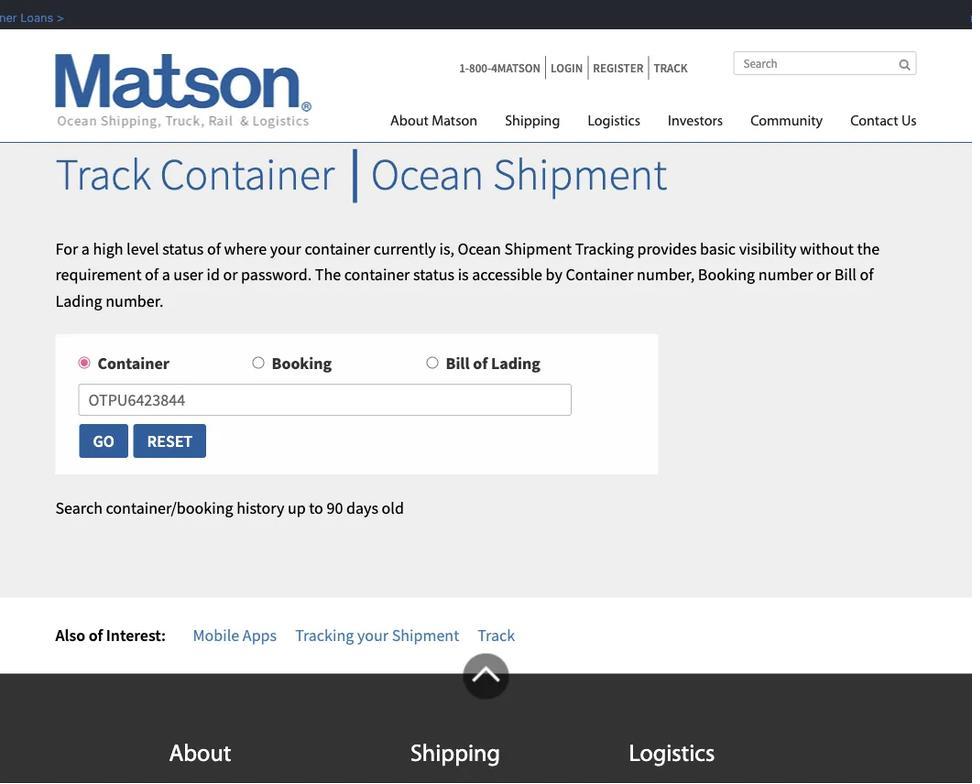 Task type: vqa. For each thing, say whether or not it's contained in the screenshot.
status
yes



Task type: locate. For each thing, give the bounding box(es) containing it.
high
[[93, 238, 123, 259]]

0 horizontal spatial about
[[169, 744, 231, 767]]

1 vertical spatial booking
[[272, 353, 332, 374]]

container right by
[[566, 265, 634, 285]]

your
[[270, 238, 301, 259], [357, 626, 389, 646]]

container inside for a high level status of where your container currently is, ocean shipment tracking provides basic visibility without the requirement of a user id or password. the container status is accessible by container number, booking number or bill of lading number.
[[566, 265, 634, 285]]

shipping down 4matson
[[505, 115, 560, 129]]

0 vertical spatial lading
[[55, 291, 102, 312]]

or right id
[[223, 265, 238, 285]]

tracking left provides
[[575, 238, 634, 259]]

2 horizontal spatial track
[[654, 60, 688, 75]]

mobile apps
[[193, 626, 277, 646]]

logistics inside "top menu" navigation
[[588, 115, 641, 129]]

1 horizontal spatial status
[[413, 265, 455, 285]]

old
[[382, 498, 404, 518]]

None search field
[[734, 51, 917, 75]]

password.
[[241, 265, 312, 285]]

2 vertical spatial container
[[98, 353, 170, 374]]

0 vertical spatial tracking
[[575, 238, 634, 259]]

of
[[207, 238, 221, 259], [145, 265, 159, 285], [860, 265, 874, 285], [473, 353, 488, 374], [89, 626, 103, 646]]

tracking your shipment link
[[295, 626, 459, 646]]

0 vertical spatial shipment
[[493, 147, 667, 202]]

of down level
[[145, 265, 159, 285]]

0 horizontal spatial tracking
[[295, 626, 354, 646]]

container
[[305, 238, 370, 259], [344, 265, 410, 285]]

1 horizontal spatial track
[[478, 626, 515, 646]]

container right container radio
[[98, 353, 170, 374]]

shipping inside "footer"
[[411, 744, 500, 767]]

shipping inside "top menu" navigation
[[505, 115, 560, 129]]

login link
[[545, 56, 588, 79]]

logistics
[[588, 115, 641, 129], [629, 744, 715, 767]]

1 horizontal spatial booking
[[698, 265, 755, 285]]

search container/booking history up to 90 days old
[[55, 498, 404, 518]]

status down is,
[[413, 265, 455, 285]]

about
[[390, 115, 429, 129], [169, 744, 231, 767]]

shipping
[[505, 115, 560, 129], [411, 744, 500, 767]]

1 vertical spatial bill
[[446, 353, 470, 374]]

lading
[[55, 291, 102, 312], [491, 353, 541, 374]]

1 vertical spatial shipping
[[411, 744, 500, 767]]

None button
[[78, 423, 129, 459], [132, 423, 207, 459], [78, 423, 129, 459], [132, 423, 207, 459]]

Search search field
[[734, 51, 917, 75]]

or down 'without'
[[817, 265, 831, 285]]

0 vertical spatial logistics
[[588, 115, 641, 129]]

tracking
[[575, 238, 634, 259], [295, 626, 354, 646]]

1 vertical spatial status
[[413, 265, 455, 285]]

0 vertical spatial status
[[162, 238, 204, 259]]

Bill of Lading radio
[[427, 357, 439, 369]]

without
[[800, 238, 854, 259]]

a
[[81, 238, 90, 259], [162, 265, 170, 285]]

1 horizontal spatial bill
[[835, 265, 857, 285]]

shipment
[[493, 147, 667, 202], [505, 238, 572, 259], [392, 626, 459, 646]]

1 or from the left
[[223, 265, 238, 285]]

to
[[309, 498, 323, 518]]

footer
[[0, 654, 972, 784]]

1 vertical spatial about
[[169, 744, 231, 767]]

1 vertical spatial shipment
[[505, 238, 572, 259]]

community
[[751, 115, 823, 129]]

track up "backtop" image
[[478, 626, 515, 646]]

container
[[160, 147, 335, 202], [566, 265, 634, 285], [98, 353, 170, 374]]

tracking right apps
[[295, 626, 354, 646]]

1 horizontal spatial tracking
[[575, 238, 634, 259]]

for a high level status of where your container currently is, ocean shipment tracking provides basic visibility without the requirement of a user id or password. the container status is accessible by container number, booking number or bill of lading number.
[[55, 238, 880, 312]]

mobile
[[193, 626, 239, 646]]

track up high
[[55, 147, 151, 202]]

basic
[[700, 238, 736, 259]]

bill right bill of lading radio
[[446, 353, 470, 374]]

of down "the"
[[860, 265, 874, 285]]

days
[[346, 498, 378, 518]]

number
[[759, 265, 813, 285]]

0 vertical spatial shipping
[[505, 115, 560, 129]]

track link
[[648, 56, 688, 79], [478, 626, 515, 646]]

container up "where"
[[160, 147, 335, 202]]

0 vertical spatial track link
[[648, 56, 688, 79]]

lading down requirement
[[55, 291, 102, 312]]

0 horizontal spatial your
[[270, 238, 301, 259]]

1 vertical spatial track link
[[478, 626, 515, 646]]

booking right the booking option
[[272, 353, 332, 374]]

1 vertical spatial logistics
[[629, 744, 715, 767]]

provides
[[637, 238, 697, 259]]

blue matson logo with ocean, shipping, truck, rail and logistics written beneath it. image
[[55, 54, 312, 129]]

or
[[223, 265, 238, 285], [817, 265, 831, 285]]

track link right register at the top of page
[[648, 56, 688, 79]]

is,
[[439, 238, 455, 259]]

register
[[593, 60, 644, 75]]

booking down basic
[[698, 265, 755, 285]]

of up id
[[207, 238, 221, 259]]

shipment inside for a high level status of where your container currently is, ocean shipment tracking provides basic visibility without the requirement of a user id or password. the container status is accessible by container number, booking number or bill of lading number.
[[505, 238, 572, 259]]

logistics link
[[574, 105, 654, 143]]

shipping down "backtop" image
[[411, 744, 500, 767]]

1 horizontal spatial your
[[357, 626, 389, 646]]

a right for
[[81, 238, 90, 259]]

0 horizontal spatial booking
[[272, 353, 332, 374]]

track
[[654, 60, 688, 75], [55, 147, 151, 202], [478, 626, 515, 646]]

0 horizontal spatial shipping
[[411, 744, 500, 767]]

about matson
[[390, 115, 478, 129]]

contact us link
[[837, 105, 917, 143]]

container up 'the'
[[305, 238, 370, 259]]

about inside "footer"
[[169, 744, 231, 767]]

shipping link
[[491, 105, 574, 143]]

bill
[[835, 265, 857, 285], [446, 353, 470, 374]]

logistics inside "footer"
[[629, 744, 715, 767]]

level
[[127, 238, 159, 259]]

1 horizontal spatial or
[[817, 265, 831, 285]]

0 horizontal spatial bill
[[446, 353, 470, 374]]

container down currently at top left
[[344, 265, 410, 285]]

about inside "top menu" navigation
[[390, 115, 429, 129]]

0 vertical spatial a
[[81, 238, 90, 259]]

tracking your shipment
[[295, 626, 459, 646]]

apps
[[243, 626, 277, 646]]

1 vertical spatial lading
[[491, 353, 541, 374]]

bill inside for a high level status of where your container currently is, ocean shipment tracking provides basic visibility without the requirement of a user id or password. the container status is accessible by container number, booking number or bill of lading number.
[[835, 265, 857, 285]]

status
[[162, 238, 204, 259], [413, 265, 455, 285]]

booking
[[698, 265, 755, 285], [272, 353, 332, 374]]

0 vertical spatial booking
[[698, 265, 755, 285]]

lading right bill of lading radio
[[491, 353, 541, 374]]

│ocean
[[344, 147, 484, 202]]

1-
[[459, 60, 469, 75]]

0 horizontal spatial track
[[55, 147, 151, 202]]

track link up "backtop" image
[[478, 626, 515, 646]]

1 horizontal spatial about
[[390, 115, 429, 129]]

1 horizontal spatial a
[[162, 265, 170, 285]]

1 horizontal spatial shipping
[[505, 115, 560, 129]]

0 horizontal spatial lading
[[55, 291, 102, 312]]

0 vertical spatial track
[[654, 60, 688, 75]]

bill down 'without'
[[835, 265, 857, 285]]

2 vertical spatial track
[[478, 626, 515, 646]]

1 vertical spatial track
[[55, 147, 151, 202]]

matson
[[432, 115, 478, 129]]

1 vertical spatial container
[[566, 265, 634, 285]]

status up user
[[162, 238, 204, 259]]

track right register at the top of page
[[654, 60, 688, 75]]

history
[[237, 498, 284, 518]]

0 vertical spatial your
[[270, 238, 301, 259]]

0 horizontal spatial or
[[223, 265, 238, 285]]

backtop image
[[463, 654, 509, 700]]

0 vertical spatial bill
[[835, 265, 857, 285]]

1 vertical spatial your
[[357, 626, 389, 646]]

top menu navigation
[[390, 105, 917, 143]]

footer containing about
[[0, 654, 972, 784]]

0 vertical spatial about
[[390, 115, 429, 129]]

a left user
[[162, 265, 170, 285]]



Task type: describe. For each thing, give the bounding box(es) containing it.
lading inside for a high level status of where your container currently is, ocean shipment tracking provides basic visibility without the requirement of a user id or password. the container status is accessible by container number, booking number or bill of lading number.
[[55, 291, 102, 312]]

tracking inside for a high level status of where your container currently is, ocean shipment tracking provides basic visibility without the requirement of a user id or password. the container status is accessible by container number, booking number or bill of lading number.
[[575, 238, 634, 259]]

booking inside for a high level status of where your container currently is, ocean shipment tracking provides basic visibility without the requirement of a user id or password. the container status is accessible by container number, booking number or bill of lading number.
[[698, 265, 755, 285]]

1 vertical spatial a
[[162, 265, 170, 285]]

track for track container │ocean shipment
[[55, 147, 151, 202]]

90
[[327, 498, 343, 518]]

1 vertical spatial tracking
[[295, 626, 354, 646]]

login
[[551, 60, 583, 75]]

track for track link to the right
[[654, 60, 688, 75]]

ocean
[[458, 238, 501, 259]]

also of interest:
[[55, 626, 166, 646]]

is
[[458, 265, 469, 285]]

Enter Container # text field
[[78, 384, 572, 416]]

number.
[[106, 291, 164, 312]]

track for the left track link
[[478, 626, 515, 646]]

container/booking
[[106, 498, 233, 518]]

1-800-4matson
[[459, 60, 541, 75]]

about for about
[[169, 744, 231, 767]]

800-
[[469, 60, 491, 75]]

4matson
[[491, 60, 541, 75]]

Booking radio
[[253, 357, 264, 369]]

contact
[[851, 115, 899, 129]]

us
[[902, 115, 917, 129]]

by
[[546, 265, 563, 285]]

0 horizontal spatial track link
[[478, 626, 515, 646]]

the
[[315, 265, 341, 285]]

0 horizontal spatial status
[[162, 238, 204, 259]]

requirement
[[55, 265, 142, 285]]

Container radio
[[78, 357, 90, 369]]

where
[[224, 238, 267, 259]]

1 horizontal spatial lading
[[491, 353, 541, 374]]

also
[[55, 626, 85, 646]]

investors link
[[654, 105, 737, 143]]

your inside for a high level status of where your container currently is, ocean shipment tracking provides basic visibility without the requirement of a user id or password. the container status is accessible by container number, booking number or bill of lading number.
[[270, 238, 301, 259]]

1-800-4matson link
[[459, 56, 545, 79]]

number,
[[637, 265, 695, 285]]

search
[[55, 498, 103, 518]]

contact us
[[851, 115, 917, 129]]

of right bill of lading radio
[[473, 353, 488, 374]]

visibility
[[739, 238, 797, 259]]

of right also
[[89, 626, 103, 646]]

bill of lading
[[446, 353, 541, 374]]

search image
[[899, 59, 911, 71]]

about matson link
[[390, 105, 491, 143]]

0 horizontal spatial a
[[81, 238, 90, 259]]

0 vertical spatial container
[[160, 147, 335, 202]]

register link
[[588, 56, 648, 79]]

user
[[174, 265, 203, 285]]

1 vertical spatial container
[[344, 265, 410, 285]]

2 or from the left
[[817, 265, 831, 285]]

0 vertical spatial container
[[305, 238, 370, 259]]

interest:
[[106, 626, 166, 646]]

track container │ocean shipment
[[55, 147, 667, 202]]

1 horizontal spatial track link
[[648, 56, 688, 79]]

for
[[55, 238, 78, 259]]

about for about matson
[[390, 115, 429, 129]]

community link
[[737, 105, 837, 143]]

the
[[857, 238, 880, 259]]

id
[[207, 265, 220, 285]]

investors
[[668, 115, 723, 129]]

accessible
[[472, 265, 542, 285]]

up
[[288, 498, 306, 518]]

currently
[[374, 238, 436, 259]]

mobile apps link
[[193, 626, 277, 646]]

2 vertical spatial shipment
[[392, 626, 459, 646]]



